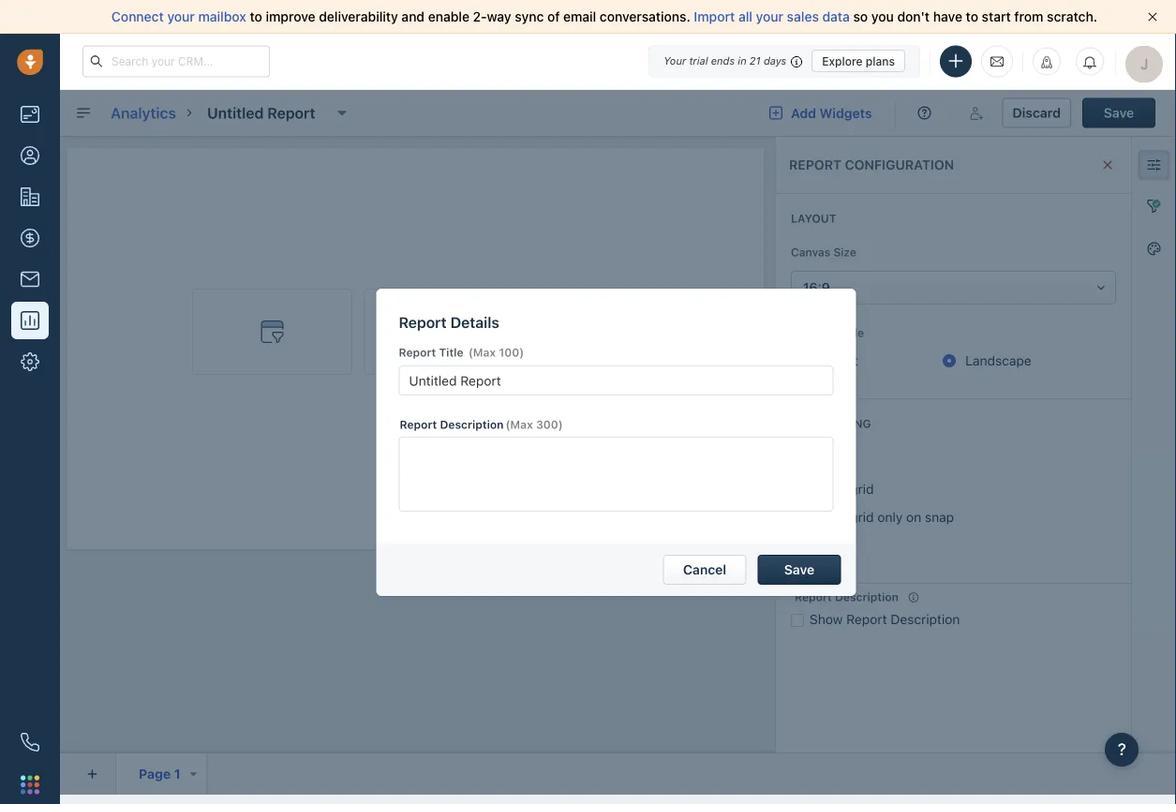 Task type: describe. For each thing, give the bounding box(es) containing it.
phone element
[[11, 724, 49, 761]]

send email image
[[991, 54, 1004, 69]]

deliverability
[[319, 9, 398, 24]]

way
[[487, 9, 512, 24]]

connect
[[112, 9, 164, 24]]

explore plans link
[[812, 50, 906, 72]]

close image
[[1148, 12, 1158, 22]]

don't
[[898, 9, 930, 24]]

so
[[854, 9, 868, 24]]

from
[[1015, 9, 1044, 24]]

enable
[[428, 9, 470, 24]]

sales
[[787, 9, 819, 24]]

sync
[[515, 9, 544, 24]]

explore plans
[[822, 54, 895, 68]]

import all your sales data link
[[694, 9, 854, 24]]

phone image
[[21, 733, 39, 752]]

all
[[739, 9, 753, 24]]

improve
[[266, 9, 316, 24]]

scratch.
[[1047, 9, 1098, 24]]

trial
[[689, 55, 708, 67]]

2 to from the left
[[966, 9, 979, 24]]



Task type: locate. For each thing, give the bounding box(es) containing it.
your
[[167, 9, 195, 24], [756, 9, 784, 24]]

plans
[[866, 54, 895, 68]]

what's new image
[[1041, 56, 1054, 69]]

mailbox
[[198, 9, 246, 24]]

your left mailbox
[[167, 9, 195, 24]]

Search your CRM... text field
[[83, 45, 270, 77]]

2-
[[473, 9, 487, 24]]

email
[[563, 9, 597, 24]]

0 horizontal spatial your
[[167, 9, 195, 24]]

1 horizontal spatial to
[[966, 9, 979, 24]]

to
[[250, 9, 262, 24], [966, 9, 979, 24]]

start
[[982, 9, 1011, 24]]

21
[[750, 55, 761, 67]]

1 your from the left
[[167, 9, 195, 24]]

2 your from the left
[[756, 9, 784, 24]]

connect your mailbox link
[[112, 9, 250, 24]]

1 horizontal spatial your
[[756, 9, 784, 24]]

you
[[872, 9, 894, 24]]

to left start
[[966, 9, 979, 24]]

freshworks switcher image
[[21, 776, 39, 794]]

to right mailbox
[[250, 9, 262, 24]]

your trial ends in 21 days
[[664, 55, 787, 67]]

data
[[823, 9, 850, 24]]

ends
[[711, 55, 735, 67]]

0 horizontal spatial to
[[250, 9, 262, 24]]

connect your mailbox to improve deliverability and enable 2-way sync of email conversations. import all your sales data so you don't have to start from scratch.
[[112, 9, 1098, 24]]

and
[[402, 9, 425, 24]]

1 to from the left
[[250, 9, 262, 24]]

have
[[934, 9, 963, 24]]

days
[[764, 55, 787, 67]]

your right all
[[756, 9, 784, 24]]

of
[[547, 9, 560, 24]]

in
[[738, 55, 747, 67]]

import
[[694, 9, 735, 24]]

your
[[664, 55, 686, 67]]

explore
[[822, 54, 863, 68]]

conversations.
[[600, 9, 691, 24]]



